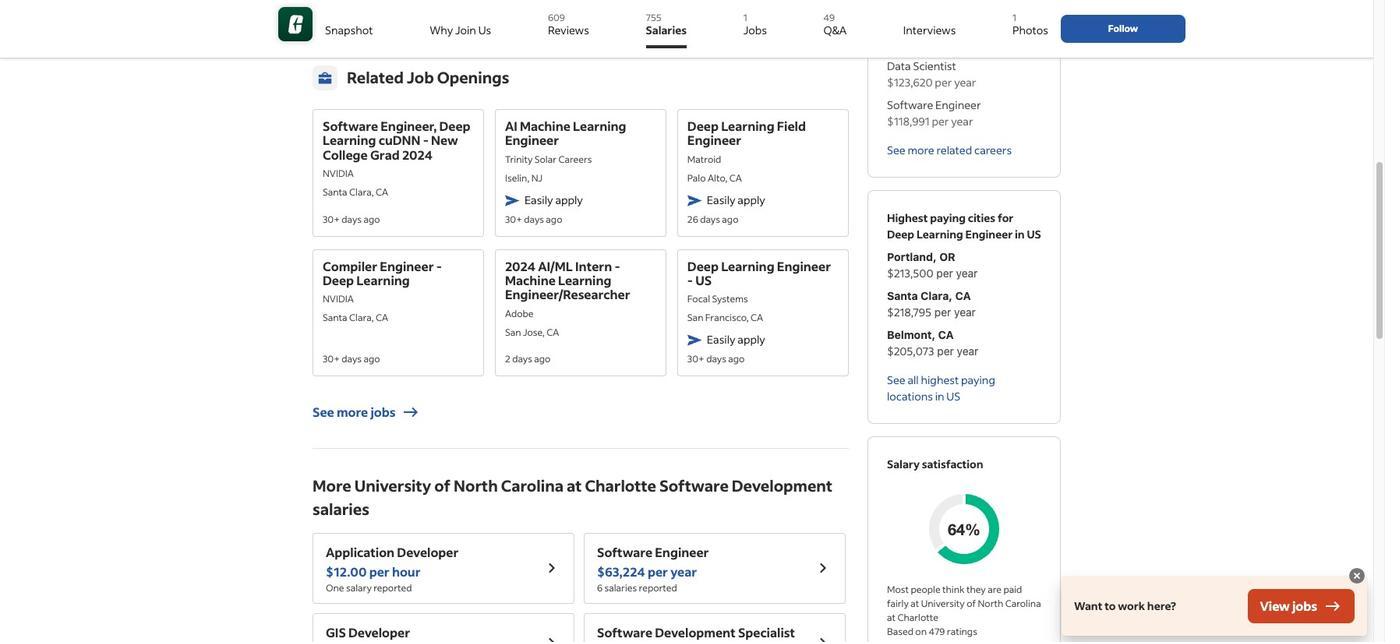 Task type: describe. For each thing, give the bounding box(es) containing it.
easily apply for matroid
[[707, 192, 765, 207]]

per inside portland, or $213,500 per year
[[936, 267, 953, 280]]

engineer inside deep learning engineer - us focal systems san francisco, ca
[[777, 258, 831, 274]]

santa inside santa clara, ca $218,795 per year
[[887, 289, 918, 302]]

49
[[823, 12, 835, 23]]

want
[[1074, 599, 1102, 613]]

compiler engineer - deep learning nvidia santa clara, ca
[[323, 258, 442, 324]]

clara, inside santa clara, ca $218,795 per year
[[921, 289, 953, 302]]

salaries
[[646, 23, 687, 37]]

30+ for software engineer, deep learning cudnn - new college grad 2024
[[323, 213, 340, 225]]

days for 2024 ai/ml intern - machine learning engineer/researcher
[[512, 353, 532, 365]]

software for software engineer $63,224 per year 6 salaries reported
[[597, 544, 652, 561]]

ago for software engineer, deep learning cudnn - new college grad 2024
[[364, 213, 380, 225]]

salary satisfaction
[[887, 457, 983, 472]]

people
[[911, 584, 941, 596]]

palo
[[687, 172, 706, 184]]

based
[[887, 626, 914, 638]]

application
[[326, 544, 395, 561]]

64%
[[948, 520, 981, 539]]

reported for year
[[639, 582, 677, 594]]

ca inside deep learning field engineer matroid palo alto, ca
[[729, 172, 742, 184]]

$118,991
[[887, 114, 930, 129]]

easily for matroid
[[707, 192, 735, 207]]

year down data scientist link
[[954, 75, 976, 90]]

satisfaction
[[922, 457, 983, 472]]

for
[[998, 210, 1014, 225]]

more for related
[[908, 143, 934, 157]]

ca inside the compiler engineer - deep learning nvidia santa clara, ca
[[376, 312, 388, 324]]

matroid
[[687, 153, 721, 165]]

university inside more university of north carolina at charlotte software development salaries
[[354, 476, 431, 496]]

software development specialist
[[597, 624, 795, 640]]

1 data from the top
[[887, 19, 911, 34]]

learning inside "software engineer, deep learning cudnn - new college grad 2024 nvidia santa clara, ca"
[[323, 132, 376, 148]]

gis developer
[[326, 624, 410, 640]]

software inside data engineer $127,589 per year data scientist $123,620 per year software engineer $118,991 per year
[[887, 97, 933, 112]]

salary
[[887, 457, 920, 472]]

1 vertical spatial development
[[655, 624, 736, 640]]

reported for hour
[[374, 582, 412, 594]]

or
[[939, 250, 955, 263]]

why join us link
[[430, 6, 491, 48]]

why
[[430, 23, 453, 37]]

follow
[[1108, 23, 1138, 34]]

nvidia inside the compiler engineer - deep learning nvidia santa clara, ca
[[323, 293, 354, 305]]

north inside the most people think they are paid fairly at university of north carolina at charlotte based on 479 ratings
[[978, 598, 1003, 610]]

- inside the compiler engineer - deep learning nvidia santa clara, ca
[[436, 258, 442, 274]]

days for software engineer, deep learning cudnn - new college grad 2024
[[342, 213, 362, 225]]

deep learning field engineer matroid palo alto, ca
[[687, 118, 806, 184]]

of inside more university of north carolina at charlotte software development salaries
[[434, 476, 451, 496]]

close image
[[1348, 567, 1366, 585]]

49 q&a
[[823, 12, 847, 37]]

developer for gis developer
[[348, 624, 410, 640]]

all for see
[[908, 373, 919, 387]]

year inside belmont, ca $205,073 per year
[[957, 345, 978, 358]]

$118,991 per year link
[[887, 113, 1041, 129]]

application developer $12.00 per hour one salary reported
[[326, 544, 459, 594]]

job
[[407, 67, 434, 87]]

30+ for ai machine learning engineer
[[505, 213, 522, 225]]

alto,
[[708, 172, 727, 184]]

university inside the most people think they are paid fairly at university of north carolina at charlotte based on 479 ratings
[[921, 598, 965, 610]]

data scientist link
[[887, 58, 1041, 74]]

compare all deep learning engineer salaries in the united states link
[[313, 0, 722, 30]]

they
[[967, 584, 986, 596]]

year inside portland, or $213,500 per year
[[956, 267, 978, 280]]

- inside "software engineer, deep learning cudnn - new college grad 2024 nvidia santa clara, ca"
[[423, 132, 429, 148]]

engineer inside 'highest paying cities for deep learning engineer in us'
[[965, 227, 1013, 242]]

2024 ai/ml intern - machine learning engineer/researcher adobe san jose, ca
[[505, 258, 630, 338]]

locations
[[887, 389, 933, 404]]

0 vertical spatial in
[[580, 6, 591, 22]]

see more related careers link
[[887, 143, 1012, 158]]

snapshot
[[325, 23, 373, 37]]

deep inside 'highest paying cities for deep learning engineer in us'
[[887, 227, 914, 242]]

highest
[[921, 373, 959, 387]]

apply for trinity
[[555, 192, 583, 207]]

days for deep learning engineer - us
[[706, 353, 726, 365]]

software for software development specialist
[[597, 624, 652, 640]]

see for see more jobs
[[313, 404, 334, 420]]

$205,073
[[887, 344, 934, 359]]

ca inside 2024 ai/ml intern - machine learning engineer/researcher adobe san jose, ca
[[547, 326, 559, 338]]

software engineer $63,224 per year 6 salaries reported
[[597, 544, 709, 594]]

in inside 'highest paying cities for deep learning engineer in us'
[[1015, 227, 1025, 242]]

charlotte inside more university of north carolina at charlotte software development salaries
[[585, 476, 656, 496]]

1 jobs
[[743, 12, 767, 37]]

more
[[313, 476, 351, 496]]

more university of north carolina at charlotte software development salaries
[[313, 476, 833, 519]]

30+ days ago for compiler engineer - deep learning
[[323, 353, 380, 365]]

related job openings
[[347, 67, 509, 87]]

more university of north carolina at charlotte software development salaries job salaries element
[[313, 474, 849, 521]]

clara, inside the compiler engineer - deep learning nvidia santa clara, ca
[[349, 312, 374, 324]]

6
[[597, 582, 603, 594]]

755
[[646, 12, 662, 23]]

machine inside ai machine learning engineer trinity solar careers iselin, nj
[[520, 118, 571, 134]]

year inside santa clara, ca $218,795 per year
[[954, 306, 976, 319]]

iselin,
[[505, 172, 529, 184]]

one
[[326, 582, 344, 594]]

us
[[478, 23, 491, 37]]

more for jobs
[[337, 404, 368, 420]]

2024 inside "software engineer, deep learning cudnn - new college grad 2024 nvidia santa clara, ca"
[[402, 146, 433, 163]]

paying inside 'highest paying cities for deep learning engineer in us'
[[930, 210, 966, 225]]

engineer inside software engineer $63,224 per year 6 salaries reported
[[655, 544, 709, 561]]

college
[[323, 146, 368, 163]]

1 horizontal spatial jobs
[[1292, 598, 1317, 614]]

26
[[687, 213, 698, 225]]

intern
[[575, 258, 612, 274]]

see for see all highest paying locations in us
[[887, 373, 905, 387]]

- inside 2024 ai/ml intern - machine learning engineer/researcher adobe san jose, ca
[[615, 258, 620, 274]]

30+ days ago for ai machine learning engineer
[[505, 213, 562, 225]]

related
[[937, 143, 972, 157]]

machine inside 2024 ai/ml intern - machine learning engineer/researcher adobe san jose, ca
[[505, 272, 556, 288]]

snapshot link
[[325, 6, 373, 48]]

hour
[[392, 564, 421, 580]]

nj
[[531, 172, 543, 184]]

ai/ml
[[538, 258, 573, 274]]

gis developer link
[[313, 614, 574, 642]]

us inside deep learning engineer - us focal systems san francisco, ca
[[695, 272, 712, 288]]

see all highest paying locations in us link
[[887, 373, 995, 405]]

days for ai machine learning engineer
[[524, 213, 544, 225]]

cudnn
[[379, 132, 421, 148]]

most
[[887, 584, 909, 596]]

adobe
[[505, 308, 534, 319]]

jobs
[[743, 23, 767, 37]]

easily apply for trinity
[[525, 192, 583, 207]]

join
[[455, 23, 476, 37]]

ca inside belmont, ca $205,073 per year
[[938, 328, 954, 341]]

view jobs link
[[1248, 589, 1355, 624]]

the
[[594, 6, 614, 22]]

on
[[915, 626, 927, 638]]

2024 inside 2024 ai/ml intern - machine learning engineer/researcher adobe san jose, ca
[[505, 258, 535, 274]]

easily apply for us
[[707, 332, 765, 347]]

us inside 'highest paying cities for deep learning engineer in us'
[[1027, 227, 1041, 242]]

software for software engineer, deep learning cudnn - new college grad 2024 nvidia santa clara, ca
[[323, 118, 378, 134]]

engineer,
[[381, 118, 437, 134]]

software engineer, deep learning cudnn - new college grad 2024 nvidia santa clara, ca
[[323, 118, 471, 198]]

field
[[777, 118, 806, 134]]

per inside santa clara, ca $218,795 per year
[[934, 306, 951, 319]]

deep inside deep learning field engineer matroid palo alto, ca
[[687, 118, 719, 134]]

highest
[[887, 210, 928, 225]]

all for compare
[[370, 6, 384, 22]]

ago for compiler engineer - deep learning
[[364, 353, 380, 365]]

software engineer link
[[887, 97, 1041, 113]]



Task type: vqa. For each thing, say whether or not it's contained in the screenshot.
the "Salary satisfaction"
yes



Task type: locate. For each thing, give the bounding box(es) containing it.
engineer inside deep learning field engineer matroid palo alto, ca
[[687, 132, 741, 148]]

0 vertical spatial all
[[370, 6, 384, 22]]

of inside the most people think they are paid fairly at university of north carolina at charlotte based on 479 ratings
[[967, 598, 976, 610]]

united
[[616, 6, 657, 22]]

$12.00
[[326, 564, 367, 580]]

2 reported from the left
[[639, 582, 677, 594]]

reported inside software engineer $63,224 per year 6 salaries reported
[[639, 582, 677, 594]]

openings
[[437, 67, 509, 87]]

0 vertical spatial nvidia
[[323, 168, 354, 179]]

machine up adobe
[[505, 272, 556, 288]]

$218,795
[[887, 305, 932, 320]]

0 vertical spatial development
[[732, 476, 833, 496]]

2 vertical spatial see
[[313, 404, 334, 420]]

view jobs
[[1260, 598, 1317, 614]]

easily down nj
[[525, 192, 553, 207]]

reviews
[[548, 23, 589, 37]]

1 vertical spatial university
[[921, 598, 965, 610]]

0 vertical spatial charlotte
[[585, 476, 656, 496]]

easily apply down nj
[[525, 192, 583, 207]]

1 1 from the left
[[743, 12, 747, 23]]

engineer
[[476, 6, 530, 22], [913, 19, 959, 34], [935, 97, 981, 112], [505, 132, 559, 148], [687, 132, 741, 148], [965, 227, 1013, 242], [380, 258, 434, 274], [777, 258, 831, 274], [655, 544, 709, 561]]

compare all deep learning engineer salaries in the united states
[[313, 6, 697, 22]]

in inside see all highest paying locations in us
[[935, 389, 944, 404]]

0 horizontal spatial at
[[567, 476, 582, 496]]

clara, inside "software engineer, deep learning cudnn - new college grad 2024 nvidia santa clara, ca"
[[349, 186, 374, 198]]

are
[[988, 584, 1002, 596]]

santa down college
[[323, 186, 347, 198]]

learning inside the compiler engineer - deep learning nvidia santa clara, ca
[[356, 272, 410, 288]]

2 horizontal spatial salaries
[[604, 582, 637, 594]]

apply
[[555, 192, 583, 207], [738, 192, 765, 207], [738, 332, 765, 347]]

2 horizontal spatial in
[[1015, 227, 1025, 242]]

per down "software engineer" link
[[932, 114, 949, 129]]

salaries down $63,224
[[604, 582, 637, 594]]

engineer inside the compiler engineer - deep learning nvidia santa clara, ca
[[380, 258, 434, 274]]

0 vertical spatial developer
[[397, 544, 459, 561]]

0 vertical spatial data
[[887, 19, 911, 34]]

deep
[[386, 6, 417, 22], [439, 118, 471, 134], [687, 118, 719, 134], [887, 227, 914, 242], [687, 258, 719, 274], [323, 272, 354, 288]]

1 for jobs
[[743, 12, 747, 23]]

1 vertical spatial salaries
[[313, 499, 369, 519]]

santa inside "software engineer, deep learning cudnn - new college grad 2024 nvidia santa clara, ca"
[[323, 186, 347, 198]]

reported down the hour
[[374, 582, 412, 594]]

all
[[370, 6, 384, 22], [908, 373, 919, 387]]

1 vertical spatial in
[[1015, 227, 1025, 242]]

nvidia inside "software engineer, deep learning cudnn - new college grad 2024 nvidia santa clara, ca"
[[323, 168, 354, 179]]

0 vertical spatial salaries
[[532, 6, 578, 22]]

ago right 26
[[722, 213, 739, 225]]

ago up compiler
[[364, 213, 380, 225]]

at inside more university of north carolina at charlotte software development salaries
[[567, 476, 582, 496]]

trinity
[[505, 153, 533, 165]]

learning inside deep learning engineer - us focal systems san francisco, ca
[[721, 258, 775, 274]]

year down "software engineer" link
[[951, 114, 973, 129]]

see for see more related careers
[[887, 143, 905, 157]]

santa
[[323, 186, 347, 198], [887, 289, 918, 302], [323, 312, 347, 324]]

apply for us
[[738, 332, 765, 347]]

fairly
[[887, 598, 909, 610]]

carolina inside the most people think they are paid fairly at university of north carolina at charlotte based on 479 ratings
[[1005, 598, 1041, 610]]

learning
[[420, 6, 473, 22], [573, 118, 626, 134], [721, 118, 775, 134], [323, 132, 376, 148], [917, 227, 963, 242], [721, 258, 775, 274], [356, 272, 410, 288], [558, 272, 612, 288]]

deep inside "software engineer, deep learning cudnn - new college grad 2024 nvidia santa clara, ca"
[[439, 118, 471, 134]]

north inside more university of north carolina at charlotte software development salaries
[[454, 476, 498, 496]]

year down data engineer link
[[953, 36, 975, 51]]

ago for deep learning engineer - us
[[728, 353, 745, 365]]

software inside more university of north carolina at charlotte software development salaries
[[659, 476, 729, 496]]

easily
[[525, 192, 553, 207], [707, 192, 735, 207], [707, 332, 735, 347]]

755 salaries
[[646, 12, 687, 37]]

gis
[[326, 624, 346, 640]]

paying right highest
[[961, 373, 995, 387]]

2 horizontal spatial at
[[911, 598, 919, 610]]

days right 2
[[512, 353, 532, 365]]

q&a
[[823, 23, 847, 37]]

1 vertical spatial north
[[978, 598, 1003, 610]]

per right $63,224
[[648, 564, 668, 580]]

1 vertical spatial santa
[[887, 289, 918, 302]]

ca right alto,
[[729, 172, 742, 184]]

development inside more university of north carolina at charlotte software development salaries
[[732, 476, 833, 496]]

year
[[953, 36, 975, 51], [954, 75, 976, 90], [951, 114, 973, 129], [956, 267, 978, 280], [954, 306, 976, 319], [957, 345, 978, 358], [670, 564, 697, 580]]

ca inside deep learning engineer - us focal systems san francisco, ca
[[751, 312, 763, 324]]

machine up solar
[[520, 118, 571, 134]]

year up santa clara, ca $218,795 per year
[[956, 267, 978, 280]]

per down scientist
[[935, 75, 952, 90]]

0 horizontal spatial more
[[337, 404, 368, 420]]

1 vertical spatial carolina
[[1005, 598, 1041, 610]]

ago for deep learning field engineer
[[722, 213, 739, 225]]

days for deep learning field engineer
[[700, 213, 720, 225]]

0 horizontal spatial reported
[[374, 582, 412, 594]]

days
[[342, 213, 362, 225], [524, 213, 544, 225], [700, 213, 720, 225], [342, 353, 362, 365], [512, 353, 532, 365], [706, 353, 726, 365]]

30+ for compiler engineer - deep learning
[[323, 353, 340, 365]]

easily up the 26 days ago
[[707, 192, 735, 207]]

$63,224
[[597, 564, 645, 580]]

1 horizontal spatial 2024
[[505, 258, 535, 274]]

1 horizontal spatial north
[[978, 598, 1003, 610]]

1 vertical spatial 2024
[[505, 258, 535, 274]]

1 horizontal spatial us
[[947, 389, 960, 404]]

year up software development specialist
[[670, 564, 697, 580]]

deep learning engineer - us focal systems san francisco, ca
[[687, 258, 831, 324]]

0 horizontal spatial us
[[695, 272, 712, 288]]

easily for us
[[707, 332, 735, 347]]

1 vertical spatial clara,
[[921, 289, 953, 302]]

data up $127,589
[[887, 19, 911, 34]]

see up more
[[313, 404, 334, 420]]

$213,500
[[887, 266, 933, 281]]

ago for ai machine learning engineer
[[546, 213, 562, 225]]

1 vertical spatial more
[[337, 404, 368, 420]]

1 horizontal spatial in
[[935, 389, 944, 404]]

san inside 2024 ai/ml intern - machine learning engineer/researcher adobe san jose, ca
[[505, 326, 521, 338]]

ca
[[729, 172, 742, 184], [376, 186, 388, 198], [955, 289, 971, 302], [376, 312, 388, 324], [751, 312, 763, 324], [547, 326, 559, 338], [938, 328, 954, 341]]

0 vertical spatial of
[[434, 476, 451, 496]]

1 vertical spatial of
[[967, 598, 976, 610]]

jose,
[[523, 326, 545, 338]]

0 vertical spatial more
[[908, 143, 934, 157]]

2024 left ai/ml
[[505, 258, 535, 274]]

1 nvidia from the top
[[323, 168, 354, 179]]

30+ down iselin,
[[505, 213, 522, 225]]

0 horizontal spatial jobs
[[371, 404, 396, 420]]

0 horizontal spatial salaries
[[313, 499, 369, 519]]

developer inside application developer $12.00 per hour one salary reported
[[397, 544, 459, 561]]

year inside software engineer $63,224 per year 6 salaries reported
[[670, 564, 697, 580]]

salaries down more
[[313, 499, 369, 519]]

479
[[929, 626, 945, 638]]

reported down $63,224
[[639, 582, 677, 594]]

engineer inside ai machine learning engineer trinity solar careers iselin, nj
[[505, 132, 559, 148]]

0 vertical spatial clara,
[[349, 186, 374, 198]]

ago down francisco,
[[728, 353, 745, 365]]

ago down 'jose,'
[[534, 353, 551, 365]]

ca down compiler
[[376, 312, 388, 324]]

paid
[[1004, 584, 1022, 596]]

per up belmont, ca $205,073 per year at the bottom right
[[934, 306, 951, 319]]

0 horizontal spatial charlotte
[[585, 476, 656, 496]]

santa inside the compiler engineer - deep learning nvidia santa clara, ca
[[323, 312, 347, 324]]

software development specialist link
[[585, 614, 845, 642]]

30+ up compiler
[[323, 213, 340, 225]]

0 horizontal spatial of
[[434, 476, 451, 496]]

per up highest
[[937, 345, 954, 358]]

deep inside the compiler engineer - deep learning nvidia santa clara, ca
[[323, 272, 354, 288]]

30+ days ago
[[323, 213, 380, 225], [505, 213, 562, 225], [323, 353, 380, 365], [687, 353, 745, 365]]

26 days ago
[[687, 213, 739, 225]]

30+ days ago for software engineer, deep learning cudnn - new college grad 2024
[[323, 213, 380, 225]]

data engineer $127,589 per year data scientist $123,620 per year software engineer $118,991 per year
[[887, 19, 981, 129]]

2 vertical spatial clara,
[[349, 312, 374, 324]]

per inside software engineer $63,224 per year 6 salaries reported
[[648, 564, 668, 580]]

ratings
[[947, 626, 977, 638]]

2 days ago
[[505, 353, 551, 365]]

follow button
[[1061, 15, 1186, 43]]

days for compiler engineer - deep learning
[[342, 353, 362, 365]]

new
[[431, 132, 458, 148]]

all inside see all highest paying locations in us
[[908, 373, 919, 387]]

software inside software development specialist link
[[597, 624, 652, 640]]

software
[[887, 97, 933, 112], [323, 118, 378, 134], [659, 476, 729, 496], [597, 544, 652, 561], [597, 624, 652, 640]]

careers
[[974, 143, 1012, 157]]

30+ days ago down nj
[[505, 213, 562, 225]]

grad
[[370, 146, 400, 163]]

1 up $127,589 per year link
[[1013, 12, 1016, 23]]

scientist
[[913, 58, 956, 73]]

software inside "software engineer, deep learning cudnn - new college grad 2024 nvidia santa clara, ca"
[[323, 118, 378, 134]]

santa up $218,795
[[887, 289, 918, 302]]

0 vertical spatial san
[[687, 312, 703, 324]]

photos
[[1013, 23, 1048, 37]]

2 vertical spatial in
[[935, 389, 944, 404]]

1 vertical spatial us
[[695, 272, 712, 288]]

30+ days ago down francisco,
[[687, 353, 745, 365]]

$127,589
[[887, 36, 931, 51]]

university right more
[[354, 476, 431, 496]]

1 photos
[[1013, 12, 1048, 37]]

ca inside santa clara, ca $218,795 per year
[[955, 289, 971, 302]]

2 vertical spatial us
[[947, 389, 960, 404]]

1 vertical spatial data
[[887, 58, 911, 73]]

nvidia down compiler
[[323, 293, 354, 305]]

30+ for deep learning engineer - us
[[687, 353, 704, 365]]

0 vertical spatial us
[[1027, 227, 1041, 242]]

1 horizontal spatial of
[[967, 598, 976, 610]]

portland, or $213,500 per year
[[887, 250, 978, 281]]

1 reported from the left
[[374, 582, 412, 594]]

clara,
[[349, 186, 374, 198], [921, 289, 953, 302], [349, 312, 374, 324]]

interviews link
[[903, 6, 956, 48]]

see all highest paying locations in us
[[887, 373, 995, 404]]

clara, down portland, or $213,500 per year
[[921, 289, 953, 302]]

more
[[908, 143, 934, 157], [337, 404, 368, 420]]

1 vertical spatial charlotte
[[897, 612, 938, 624]]

per up scientist
[[933, 36, 950, 51]]

1 right the states
[[743, 12, 747, 23]]

1 inside 1 jobs
[[743, 12, 747, 23]]

1 vertical spatial jobs
[[1292, 598, 1317, 614]]

university down think
[[921, 598, 965, 610]]

reported inside application developer $12.00 per hour one salary reported
[[374, 582, 412, 594]]

nvidia down college
[[323, 168, 354, 179]]

2 data from the top
[[887, 58, 911, 73]]

states
[[659, 6, 697, 22]]

1 vertical spatial machine
[[505, 272, 556, 288]]

san inside deep learning engineer - us focal systems san francisco, ca
[[687, 312, 703, 324]]

ai
[[505, 118, 517, 134]]

see
[[887, 143, 905, 157], [887, 373, 905, 387], [313, 404, 334, 420]]

0 vertical spatial 2024
[[402, 146, 433, 163]]

per up "salary"
[[369, 564, 390, 580]]

learning inside 'highest paying cities for deep learning engineer in us'
[[917, 227, 963, 242]]

1 horizontal spatial more
[[908, 143, 934, 157]]

more inside the see more related careers link
[[908, 143, 934, 157]]

0 vertical spatial paying
[[930, 210, 966, 225]]

developer up the hour
[[397, 544, 459, 561]]

easily apply down francisco,
[[707, 332, 765, 347]]

year up belmont, ca $205,073 per year at the bottom right
[[954, 306, 976, 319]]

learning inside deep learning field engineer matroid palo alto, ca
[[721, 118, 775, 134]]

days up compiler
[[342, 213, 362, 225]]

1 for photos
[[1013, 12, 1016, 23]]

days down francisco,
[[706, 353, 726, 365]]

easily for trinity
[[525, 192, 553, 207]]

0 vertical spatial santa
[[323, 186, 347, 198]]

1
[[743, 12, 747, 23], [1013, 12, 1016, 23]]

easily down francisco,
[[707, 332, 735, 347]]

per down or
[[936, 267, 953, 280]]

30+
[[323, 213, 340, 225], [505, 213, 522, 225], [323, 353, 340, 365], [687, 353, 704, 365]]

- inside deep learning engineer - us focal systems san francisco, ca
[[687, 272, 693, 288]]

0 vertical spatial machine
[[520, 118, 571, 134]]

0 horizontal spatial 1
[[743, 12, 747, 23]]

salaries inside software engineer $63,224 per year 6 salaries reported
[[604, 582, 637, 594]]

learning inside ai machine learning engineer trinity solar careers iselin, nj
[[573, 118, 626, 134]]

apply down francisco,
[[738, 332, 765, 347]]

salaries inside more university of north carolina at charlotte software development salaries
[[313, 499, 369, 519]]

1 vertical spatial at
[[911, 598, 919, 610]]

machine
[[520, 118, 571, 134], [505, 272, 556, 288]]

0 vertical spatial jobs
[[371, 404, 396, 420]]

clara, down college
[[349, 186, 374, 198]]

609 reviews
[[548, 12, 589, 37]]

more inside see more jobs link
[[337, 404, 368, 420]]

more down '$118,991'
[[908, 143, 934, 157]]

0 horizontal spatial 2024
[[402, 146, 433, 163]]

1 horizontal spatial 1
[[1013, 12, 1016, 23]]

1 vertical spatial all
[[908, 373, 919, 387]]

0 vertical spatial see
[[887, 143, 905, 157]]

30+ up see more jobs
[[323, 353, 340, 365]]

think
[[942, 584, 965, 596]]

0 vertical spatial at
[[567, 476, 582, 496]]

per inside belmont, ca $205,073 per year
[[937, 345, 954, 358]]

salaries
[[532, 6, 578, 22], [313, 499, 369, 519], [604, 582, 637, 594]]

carolina
[[501, 476, 564, 496], [1005, 598, 1041, 610]]

2 nvidia from the top
[[323, 293, 354, 305]]

2 1 from the left
[[1013, 12, 1016, 23]]

2 horizontal spatial us
[[1027, 227, 1041, 242]]

carolina inside more university of north carolina at charlotte software development salaries
[[501, 476, 564, 496]]

us inside see all highest paying locations in us
[[947, 389, 960, 404]]

0 horizontal spatial carolina
[[501, 476, 564, 496]]

0 horizontal spatial san
[[505, 326, 521, 338]]

$123,620
[[887, 75, 933, 90]]

want to work here?
[[1074, 599, 1176, 613]]

ca down the grad
[[376, 186, 388, 198]]

clara, down compiler
[[349, 312, 374, 324]]

see up locations
[[887, 373, 905, 387]]

paying inside see all highest paying locations in us
[[961, 373, 995, 387]]

north
[[454, 476, 498, 496], [978, 598, 1003, 610]]

1 horizontal spatial charlotte
[[897, 612, 938, 624]]

days right 26
[[700, 213, 720, 225]]

30+ down focal
[[687, 353, 704, 365]]

more up more
[[337, 404, 368, 420]]

$127,589 per year link
[[887, 35, 1041, 51]]

per inside application developer $12.00 per hour one salary reported
[[369, 564, 390, 580]]

data engineer link
[[887, 19, 1041, 35]]

0 vertical spatial university
[[354, 476, 431, 496]]

0 horizontal spatial north
[[454, 476, 498, 496]]

francisco,
[[705, 312, 749, 324]]

ai machine learning engineer trinity solar careers iselin, nj
[[505, 118, 626, 184]]

1 vertical spatial developer
[[348, 624, 410, 640]]

ca right francisco,
[[751, 312, 763, 324]]

30+ days ago up compiler
[[323, 213, 380, 225]]

ca down or
[[955, 289, 971, 302]]

ago up see more jobs link
[[364, 353, 380, 365]]

2 vertical spatial salaries
[[604, 582, 637, 594]]

careers
[[558, 153, 592, 165]]

1 horizontal spatial san
[[687, 312, 703, 324]]

1 vertical spatial see
[[887, 373, 905, 387]]

apply down careers
[[555, 192, 583, 207]]

systems
[[712, 293, 748, 305]]

see inside see all highest paying locations in us
[[887, 373, 905, 387]]

paying left cities
[[930, 210, 966, 225]]

all up locations
[[908, 373, 919, 387]]

salaries up reviews
[[532, 6, 578, 22]]

focal
[[687, 293, 710, 305]]

ca down santa clara, ca $218,795 per year
[[938, 328, 954, 341]]

see more jobs link
[[313, 395, 421, 430]]

see down '$118,991'
[[887, 143, 905, 157]]

learning inside 2024 ai/ml intern - machine learning engineer/researcher adobe san jose, ca
[[558, 272, 612, 288]]

30+ days ago for deep learning engineer - us
[[687, 353, 745, 365]]

belmont, ca $205,073 per year
[[887, 328, 978, 359]]

1 horizontal spatial salaries
[[532, 6, 578, 22]]

1 vertical spatial san
[[505, 326, 521, 338]]

apply for matroid
[[738, 192, 765, 207]]

0 horizontal spatial all
[[370, 6, 384, 22]]

at
[[567, 476, 582, 496], [911, 598, 919, 610], [887, 612, 896, 624]]

1 horizontal spatial reported
[[639, 582, 677, 594]]

days up see more jobs
[[342, 353, 362, 365]]

of
[[434, 476, 451, 496], [967, 598, 976, 610]]

all up snapshot
[[370, 6, 384, 22]]

2 vertical spatial at
[[887, 612, 896, 624]]

easily apply down alto,
[[707, 192, 765, 207]]

1 vertical spatial paying
[[961, 373, 995, 387]]

software inside software engineer $63,224 per year 6 salaries reported
[[597, 544, 652, 561]]

30+ days ago up see more jobs
[[323, 353, 380, 365]]

1 horizontal spatial at
[[887, 612, 896, 624]]

1 inside 1 photos
[[1013, 12, 1016, 23]]

developer for application developer $12.00 per hour one salary reported
[[397, 544, 459, 561]]

days down nj
[[524, 213, 544, 225]]

data up $123,620
[[887, 58, 911, 73]]

san down adobe
[[505, 326, 521, 338]]

work
[[1118, 599, 1145, 613]]

easily apply
[[525, 192, 583, 207], [707, 192, 765, 207], [707, 332, 765, 347]]

-
[[423, 132, 429, 148], [436, 258, 442, 274], [615, 258, 620, 274], [687, 272, 693, 288]]

san down focal
[[687, 312, 703, 324]]

609
[[548, 12, 565, 23]]

ca inside "software engineer, deep learning cudnn - new college grad 2024 nvidia santa clara, ca"
[[376, 186, 388, 198]]

0 horizontal spatial university
[[354, 476, 431, 496]]

0 horizontal spatial in
[[580, 6, 591, 22]]

most people think they are paid fairly at university of north carolina at charlotte based on 479 ratings
[[887, 584, 1041, 638]]

0 vertical spatial north
[[454, 476, 498, 496]]

ago for 2024 ai/ml intern - machine learning engineer/researcher
[[534, 353, 551, 365]]

portland,
[[887, 250, 937, 263]]

ca right 'jose,'
[[547, 326, 559, 338]]

1 horizontal spatial all
[[908, 373, 919, 387]]

1 vertical spatial nvidia
[[323, 293, 354, 305]]

deep inside deep learning engineer - us focal systems san francisco, ca
[[687, 258, 719, 274]]

charlotte inside the most people think they are paid fairly at university of north carolina at charlotte based on 479 ratings
[[897, 612, 938, 624]]

2024 down engineer,
[[402, 146, 433, 163]]

0 vertical spatial carolina
[[501, 476, 564, 496]]

2 vertical spatial santa
[[323, 312, 347, 324]]

santa down compiler
[[323, 312, 347, 324]]

year up highest
[[957, 345, 978, 358]]

ago up ai/ml
[[546, 213, 562, 225]]

apply up the 26 days ago
[[738, 192, 765, 207]]

developer right gis
[[348, 624, 410, 640]]

1 horizontal spatial carolina
[[1005, 598, 1041, 610]]

1 horizontal spatial university
[[921, 598, 965, 610]]



